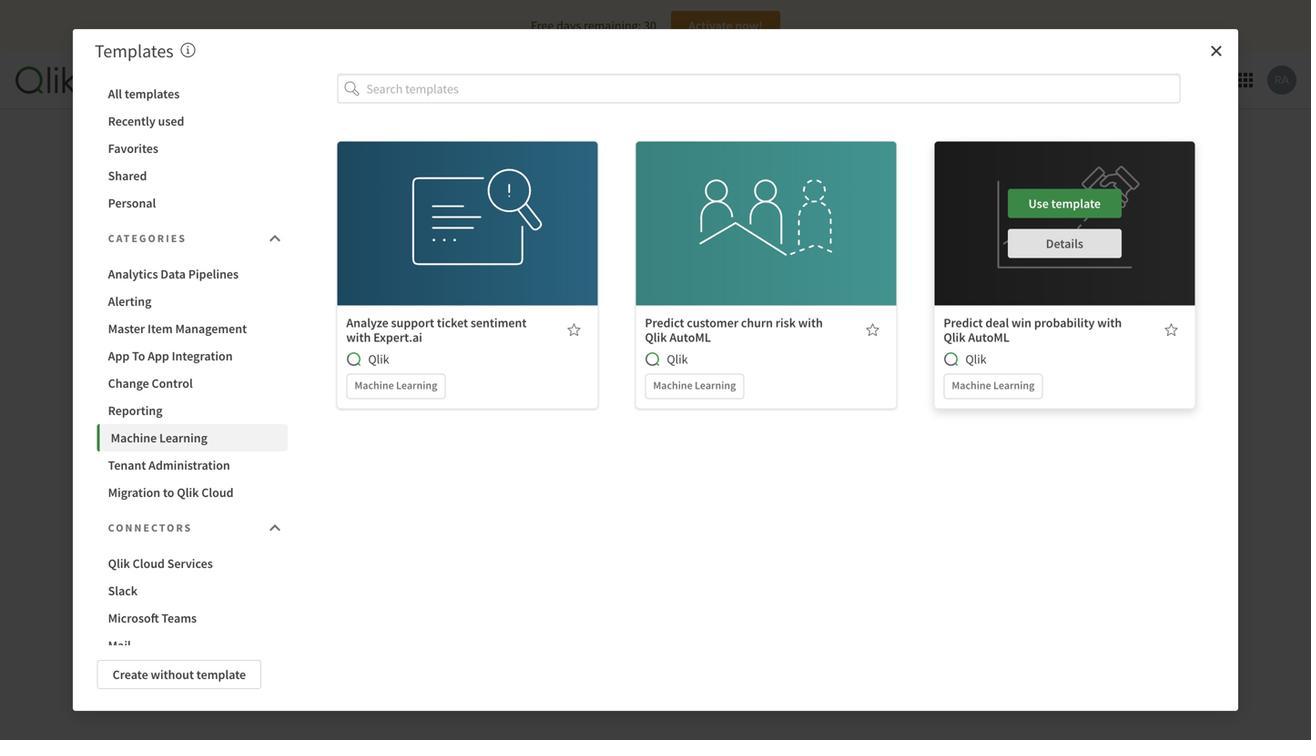 Task type: locate. For each thing, give the bounding box(es) containing it.
categories
[[108, 231, 187, 246]]

2 details from the left
[[748, 236, 785, 252]]

2 details button from the left
[[710, 229, 823, 258]]

1 horizontal spatial details button
[[710, 229, 823, 258]]

1 horizontal spatial automl
[[969, 329, 1010, 346]]

qlik image down predict deal win probability with qlik automl
[[944, 352, 959, 367]]

with right probability
[[1098, 315, 1123, 331]]

app to app integration
[[108, 348, 233, 364]]

1 qlik image from the left
[[347, 352, 361, 367]]

qlik image for analyze support ticket sentiment with expert.ai
[[347, 352, 361, 367]]

details up ticket
[[449, 236, 486, 252]]

activate now! link
[[671, 11, 781, 40]]

3 details button from the left
[[1008, 229, 1122, 258]]

free
[[531, 17, 554, 34]]

0 horizontal spatial add to favorites image
[[567, 323, 582, 338]]

change control
[[108, 375, 193, 392]]

details button for sentiment
[[411, 229, 525, 258]]

predict up qlik image
[[645, 315, 685, 331]]

1 horizontal spatial with
[[799, 315, 823, 331]]

1 predict from the left
[[645, 315, 685, 331]]

machine down expert.ai
[[355, 379, 394, 393]]

with for predict customer churn risk with qlik automl
[[799, 315, 823, 331]]

categories button
[[97, 220, 288, 257]]

use template button for sentiment
[[411, 189, 525, 218]]

with left expert.ai
[[347, 329, 371, 346]]

customer
[[687, 315, 739, 331]]

details button
[[411, 229, 525, 258], [710, 229, 823, 258], [1008, 229, 1122, 258]]

1 horizontal spatial add to favorites image
[[1165, 323, 1179, 338]]

2 use template from the left
[[730, 196, 803, 212]]

use template for probability
[[1029, 196, 1101, 212]]

qlik right qlik image
[[667, 351, 688, 368]]

1 horizontal spatial use template button
[[710, 189, 823, 218]]

details button up churn
[[710, 229, 823, 258]]

recently used
[[108, 113, 184, 129]]

machine down reporting
[[111, 430, 157, 446]]

close image
[[1210, 44, 1224, 58]]

1 automl from the left
[[670, 329, 711, 346]]

reporting
[[108, 403, 163, 419]]

0 horizontal spatial automl
[[670, 329, 711, 346]]

learning down expert.ai
[[396, 379, 438, 393]]

learning
[[396, 379, 438, 393], [695, 379, 736, 393], [994, 379, 1035, 393], [159, 430, 208, 446]]

template
[[454, 196, 504, 212], [753, 196, 803, 212], [1052, 196, 1101, 212], [197, 667, 246, 683]]

1 horizontal spatial use template
[[730, 196, 803, 212]]

create without template button
[[97, 661, 262, 690]]

1 horizontal spatial predict
[[944, 315, 984, 331]]

use template button
[[411, 189, 525, 218], [710, 189, 823, 218], [1008, 189, 1122, 218]]

tab list
[[90, 51, 413, 109]]

details button up ticket
[[411, 229, 525, 258]]

qlik image for predict deal win probability with qlik automl
[[944, 352, 959, 367]]

with inside predict customer churn risk with qlik automl
[[799, 315, 823, 331]]

1 use template button from the left
[[411, 189, 525, 218]]

connections
[[330, 72, 398, 88]]

free days remaining: 30
[[531, 17, 657, 34]]

0 horizontal spatial app
[[108, 348, 130, 364]]

1 horizontal spatial use
[[730, 196, 751, 212]]

qlik image
[[347, 352, 361, 367], [944, 352, 959, 367]]

predict deal win probability with qlik automl
[[944, 315, 1123, 346]]

2 horizontal spatial details
[[1047, 236, 1084, 252]]

activate
[[689, 17, 733, 34]]

0 horizontal spatial use template button
[[411, 189, 525, 218]]

all templates
[[108, 86, 180, 102]]

shared button
[[97, 162, 288, 190]]

2 horizontal spatial use
[[1029, 196, 1049, 212]]

churn
[[741, 315, 773, 331]]

1 use template from the left
[[432, 196, 504, 212]]

details button for probability
[[1008, 229, 1122, 258]]

automl inside predict deal win probability with qlik automl
[[969, 329, 1010, 346]]

learning down predict deal win probability with qlik automl
[[994, 379, 1035, 393]]

0 vertical spatial cloud
[[202, 485, 234, 501]]

0 horizontal spatial details
[[449, 236, 486, 252]]

qlik inside predict deal win probability with qlik automl
[[944, 329, 966, 346]]

recently used button
[[97, 108, 288, 135]]

days
[[557, 17, 582, 34]]

0 horizontal spatial qlik image
[[347, 352, 361, 367]]

win
[[1012, 315, 1032, 331]]

machine
[[355, 379, 394, 393], [654, 379, 693, 393], [952, 379, 992, 393], [111, 430, 157, 446]]

with inside analyze support ticket sentiment with expert.ai
[[347, 329, 371, 346]]

add to favorites image
[[567, 323, 582, 338], [1165, 323, 1179, 338]]

details for risk
[[748, 236, 785, 252]]

ticket
[[437, 315, 468, 331]]

use for churn
[[730, 196, 751, 212]]

slack button
[[97, 578, 288, 605]]

template for risk
[[753, 196, 803, 212]]

machine learning button
[[97, 425, 288, 452]]

0 horizontal spatial predict
[[645, 315, 685, 331]]

change
[[108, 375, 149, 392]]

predict for predict customer churn risk with qlik automl
[[645, 315, 685, 331]]

0 horizontal spatial with
[[347, 329, 371, 346]]

without
[[151, 667, 194, 683]]

learning down predict customer churn risk with qlik automl
[[695, 379, 736, 393]]

2 add to favorites image from the left
[[1165, 323, 1179, 338]]

2 horizontal spatial use template
[[1029, 196, 1101, 212]]

use template
[[432, 196, 504, 212], [730, 196, 803, 212], [1029, 196, 1101, 212]]

automl for customer
[[670, 329, 711, 346]]

machine learning
[[355, 379, 438, 393], [654, 379, 736, 393], [952, 379, 1035, 393], [111, 430, 208, 446]]

predict inside predict customer churn risk with qlik automl
[[645, 315, 685, 331]]

qlik image down analyze
[[347, 352, 361, 367]]

machine down deal
[[952, 379, 992, 393]]

automl
[[670, 329, 711, 346], [969, 329, 1010, 346]]

3 use from the left
[[1029, 196, 1049, 212]]

use for ticket
[[432, 196, 452, 212]]

cloud
[[202, 485, 234, 501], [133, 556, 165, 572]]

machine learning down deal
[[952, 379, 1035, 393]]

0 horizontal spatial use template
[[432, 196, 504, 212]]

master item management
[[108, 321, 247, 337]]

machine down qlik image
[[654, 379, 693, 393]]

cloud down connectors at the left
[[133, 556, 165, 572]]

3 use template button from the left
[[1008, 189, 1122, 218]]

predict left deal
[[944, 315, 984, 331]]

automl left win at the right top
[[969, 329, 1010, 346]]

machine learning up tenant administration
[[111, 430, 208, 446]]

machine learning for support
[[355, 379, 438, 393]]

app
[[108, 348, 130, 364], [148, 348, 169, 364]]

deal
[[986, 315, 1010, 331]]

learning for support
[[396, 379, 438, 393]]

qlik down expert.ai
[[368, 351, 390, 368]]

with right risk
[[799, 315, 823, 331]]

qlik up qlik image
[[645, 329, 667, 346]]

2 automl from the left
[[969, 329, 1010, 346]]

analyze
[[347, 315, 389, 331]]

machine learning down qlik image
[[654, 379, 736, 393]]

1 add to favorites image from the left
[[567, 323, 582, 338]]

details up churn
[[748, 236, 785, 252]]

app left to on the top left
[[108, 348, 130, 364]]

2 horizontal spatial with
[[1098, 315, 1123, 331]]

connectors
[[108, 521, 192, 535]]

predict inside predict deal win probability with qlik automl
[[944, 315, 984, 331]]

1 horizontal spatial details
[[748, 236, 785, 252]]

use for win
[[1029, 196, 1049, 212]]

template for probability
[[1052, 196, 1101, 212]]

3 details from the left
[[1047, 236, 1084, 252]]

use
[[432, 196, 452, 212], [730, 196, 751, 212], [1029, 196, 1049, 212]]

mail button
[[97, 632, 288, 660]]

services
[[167, 556, 213, 572]]

migration
[[108, 485, 160, 501]]

2 horizontal spatial use template button
[[1008, 189, 1122, 218]]

learning up administration
[[159, 430, 208, 446]]

qlik
[[645, 329, 667, 346], [944, 329, 966, 346], [368, 351, 390, 368], [667, 351, 688, 368], [966, 351, 987, 368], [177, 485, 199, 501], [108, 556, 130, 572]]

add to favorites image for predict deal win probability with qlik automl
[[1165, 323, 1179, 338]]

qlik left deal
[[944, 329, 966, 346]]

microsoft teams button
[[97, 605, 288, 632]]

1 details button from the left
[[411, 229, 525, 258]]

with inside predict deal win probability with qlik automl
[[1098, 315, 1123, 331]]

1 details from the left
[[449, 236, 486, 252]]

1 horizontal spatial qlik image
[[944, 352, 959, 367]]

0 horizontal spatial details button
[[411, 229, 525, 258]]

learning inside button
[[159, 430, 208, 446]]

2 predict from the left
[[944, 315, 984, 331]]

data
[[161, 266, 186, 282]]

use template button for risk
[[710, 189, 823, 218]]

expert.ai
[[374, 329, 423, 346]]

details up probability
[[1047, 236, 1084, 252]]

tab list containing automations
[[90, 51, 413, 109]]

automl inside predict customer churn risk with qlik automl
[[670, 329, 711, 346]]

0 horizontal spatial use
[[432, 196, 452, 212]]

automl left churn
[[670, 329, 711, 346]]

2 horizontal spatial details button
[[1008, 229, 1122, 258]]

2 use template button from the left
[[710, 189, 823, 218]]

change control button
[[97, 370, 288, 397]]

create without template
[[113, 667, 246, 683]]

details button up probability
[[1008, 229, 1122, 258]]

migration to qlik cloud
[[108, 485, 234, 501]]

1 horizontal spatial app
[[148, 348, 169, 364]]

2 qlik image from the left
[[944, 352, 959, 367]]

cloud down tenant administration "button"
[[202, 485, 234, 501]]

2 use from the left
[[730, 196, 751, 212]]

1 use from the left
[[432, 196, 452, 212]]

1 vertical spatial cloud
[[133, 556, 165, 572]]

administration
[[149, 457, 230, 474]]

app right to on the top left
[[148, 348, 169, 364]]

with
[[799, 315, 823, 331], [1098, 315, 1123, 331], [347, 329, 371, 346]]

machine learning down expert.ai
[[355, 379, 438, 393]]

3 use template from the left
[[1029, 196, 1101, 212]]

machine for predict customer churn risk with qlik automl
[[654, 379, 693, 393]]

details
[[449, 236, 486, 252], [748, 236, 785, 252], [1047, 236, 1084, 252]]

connectors button
[[97, 510, 288, 547]]



Task type: describe. For each thing, give the bounding box(es) containing it.
pipelines
[[188, 266, 239, 282]]

use template for risk
[[730, 196, 803, 212]]

templates
[[125, 86, 180, 102]]

mail
[[108, 638, 131, 654]]

control
[[152, 375, 193, 392]]

favorites button
[[97, 135, 288, 162]]

machine learning inside button
[[111, 430, 208, 446]]

support
[[391, 315, 435, 331]]

microsoft
[[108, 610, 159, 627]]

now!
[[736, 17, 763, 34]]

qlik cloud services
[[108, 556, 213, 572]]

automations
[[105, 72, 175, 88]]

analytics data pipelines
[[108, 266, 239, 282]]

machine learning for deal
[[952, 379, 1035, 393]]

analyze support ticket sentiment with expert.ai
[[347, 315, 527, 346]]

analytics
[[108, 266, 158, 282]]

tenant
[[108, 457, 146, 474]]

qlik up slack
[[108, 556, 130, 572]]

favorites
[[108, 140, 158, 157]]

qlik image
[[645, 352, 660, 367]]

2 app from the left
[[148, 348, 169, 364]]

app to app integration button
[[97, 343, 288, 370]]

0 horizontal spatial cloud
[[133, 556, 165, 572]]

personal
[[108, 195, 156, 211]]

activate now!
[[689, 17, 763, 34]]

use template button for probability
[[1008, 189, 1122, 218]]

machine learning for customer
[[654, 379, 736, 393]]

template inside button
[[197, 667, 246, 683]]

alerting
[[108, 293, 152, 310]]

microsoft teams
[[108, 610, 197, 627]]

machine for predict deal win probability with qlik automl
[[952, 379, 992, 393]]

predict customer churn risk with qlik automl
[[645, 315, 823, 346]]

to
[[132, 348, 145, 364]]

qlik cloud services button
[[97, 550, 288, 578]]

machine for analyze support ticket sentiment with expert.ai
[[355, 379, 394, 393]]

use template for sentiment
[[432, 196, 504, 212]]

all templates button
[[97, 80, 288, 108]]

master item management button
[[97, 315, 288, 343]]

item
[[148, 321, 173, 337]]

remaining:
[[584, 17, 642, 34]]

learning for deal
[[994, 379, 1035, 393]]

1 app from the left
[[108, 348, 130, 364]]

machine inside button
[[111, 430, 157, 446]]

integration
[[172, 348, 233, 364]]

template for sentiment
[[454, 196, 504, 212]]

probability
[[1035, 315, 1095, 331]]

risk
[[776, 315, 796, 331]]

connections button
[[315, 51, 413, 109]]

reporting button
[[97, 397, 288, 425]]

analytics data pipelines button
[[97, 261, 288, 288]]

tenant administration
[[108, 457, 230, 474]]

create
[[113, 667, 148, 683]]

sentiment
[[471, 315, 527, 331]]

details for probability
[[1047, 236, 1084, 252]]

with for analyze support ticket sentiment with expert.ai
[[347, 329, 371, 346]]

management
[[175, 321, 247, 337]]

automl for deal
[[969, 329, 1010, 346]]

recently
[[108, 113, 156, 129]]

templates are pre-built automations that help you automate common business workflows. get started by selecting one of the pre-built templates or choose the blank canvas to build an automation from scratch. image
[[181, 43, 196, 57]]

details for sentiment
[[449, 236, 486, 252]]

teams
[[162, 610, 197, 627]]

used
[[158, 113, 184, 129]]

shared
[[108, 168, 147, 184]]

qlik inside predict customer churn risk with qlik automl
[[645, 329, 667, 346]]

automations button
[[90, 51, 190, 109]]

migration to qlik cloud button
[[97, 479, 288, 507]]

to
[[163, 485, 174, 501]]

personal button
[[97, 190, 288, 217]]

predict for predict deal win probability with qlik automl
[[944, 315, 984, 331]]

add to favorites image for analyze support ticket sentiment with expert.ai
[[567, 323, 582, 338]]

templates
[[95, 40, 174, 62]]

qlik right the to
[[177, 485, 199, 501]]

with for predict deal win probability with qlik automl
[[1098, 315, 1123, 331]]

details button for risk
[[710, 229, 823, 258]]

add to favorites image
[[866, 323, 880, 338]]

learning for customer
[[695, 379, 736, 393]]

alerting button
[[97, 288, 288, 315]]

Search templates text field
[[367, 74, 1181, 104]]

master
[[108, 321, 145, 337]]

all
[[108, 86, 122, 102]]

tenant administration button
[[97, 452, 288, 479]]

templates are pre-built automations that help you automate common business workflows. get started by selecting one of the pre-built templates or choose the blank canvas to build an automation from scratch. tooltip
[[181, 40, 196, 62]]

qlik down deal
[[966, 351, 987, 368]]

1 horizontal spatial cloud
[[202, 485, 234, 501]]

slack
[[108, 583, 138, 599]]

30
[[644, 17, 657, 34]]



Task type: vqa. For each thing, say whether or not it's contained in the screenshot.
sentiment 'use template' button
yes



